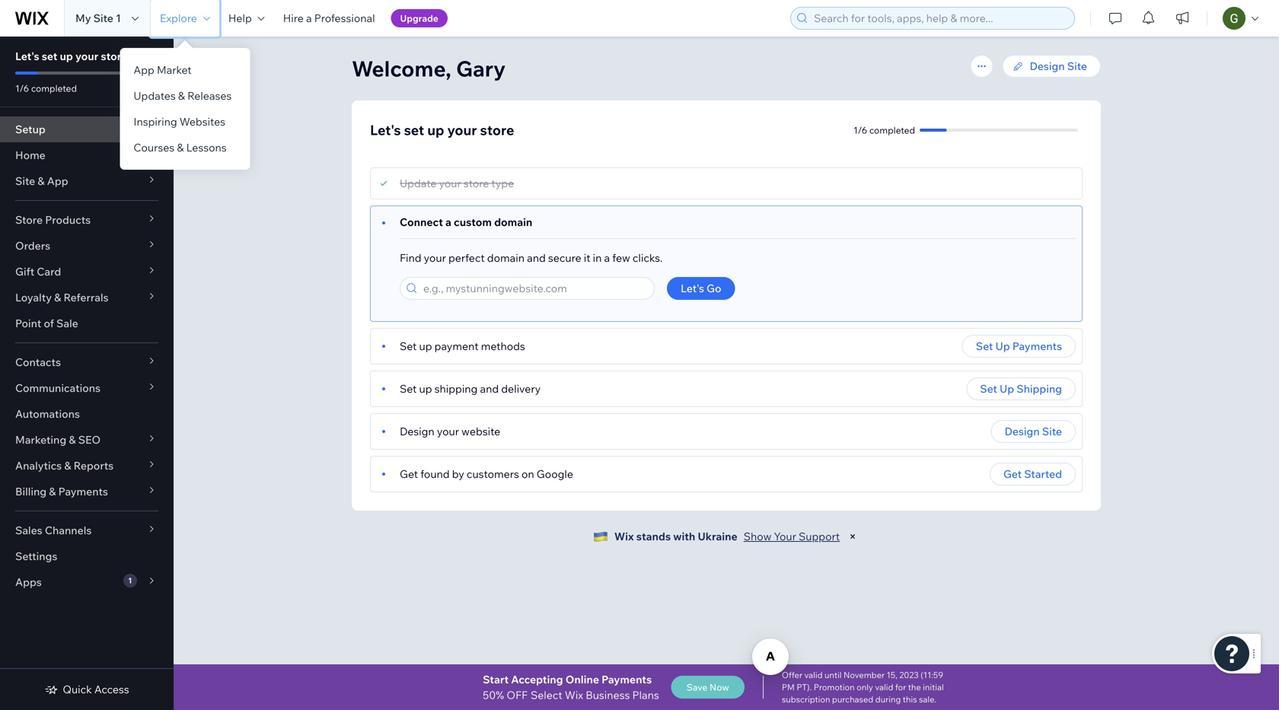 Task type: locate. For each thing, give the bounding box(es) containing it.
&
[[178, 89, 185, 102], [177, 141, 184, 154], [38, 174, 45, 188], [54, 291, 61, 304], [69, 433, 76, 447], [64, 459, 71, 473], [49, 485, 56, 498]]

payments inside dropdown button
[[58, 485, 108, 498]]

app up updates
[[134, 63, 154, 77]]

billing & payments
[[15, 485, 108, 498]]

websites
[[180, 115, 225, 128]]

up inside button
[[1000, 382, 1014, 396]]

0 vertical spatial wix
[[614, 530, 634, 543]]

set up shipping button
[[967, 378, 1076, 401]]

set inside button
[[980, 382, 998, 396]]

2 horizontal spatial let's
[[681, 282, 704, 295]]

1 inside sidebar element
[[128, 576, 132, 586]]

0 horizontal spatial and
[[480, 382, 499, 396]]

in
[[593, 251, 602, 265]]

find your perfect domain and secure it in a few clicks.
[[400, 251, 663, 265]]

payments up business at the bottom of page
[[602, 673, 652, 686]]

& inside marketing & seo dropdown button
[[69, 433, 76, 447]]

1 right the my
[[116, 11, 121, 25]]

your right update
[[439, 177, 461, 190]]

0 vertical spatial completed
[[31, 83, 77, 94]]

let's set up your store
[[15, 49, 127, 63], [370, 121, 514, 139]]

set up setup
[[42, 49, 57, 63]]

1/6
[[15, 83, 29, 94], [854, 125, 867, 136]]

analytics
[[15, 459, 62, 473]]

up left shipping
[[419, 382, 432, 396]]

updates
[[134, 89, 176, 102]]

payments down analytics & reports popup button
[[58, 485, 108, 498]]

& for marketing
[[69, 433, 76, 447]]

market
[[157, 63, 192, 77]]

2 horizontal spatial a
[[604, 251, 610, 265]]

0 vertical spatial let's set up your store
[[15, 49, 127, 63]]

Search for tools, apps, help & more... field
[[810, 8, 1070, 29]]

it
[[584, 251, 591, 265]]

set up payment methods
[[400, 340, 525, 353]]

2 vertical spatial payments
[[602, 673, 652, 686]]

wix inside start accepting online payments 50% off select wix business plans
[[565, 689, 583, 702]]

a
[[306, 11, 312, 25], [445, 216, 452, 229], [604, 251, 610, 265]]

0 horizontal spatial 1/6 completed
[[15, 83, 77, 94]]

app down home link
[[47, 174, 68, 188]]

let's up setup
[[15, 49, 39, 63]]

domain right perfect
[[487, 251, 525, 265]]

gift card button
[[0, 259, 174, 285]]

payments up shipping
[[1013, 340, 1062, 353]]

your for update
[[439, 177, 461, 190]]

design your website
[[400, 425, 500, 438]]

set for set up shipping
[[980, 382, 998, 396]]

0 vertical spatial domain
[[494, 216, 533, 229]]

& right billing
[[49, 485, 56, 498]]

& down the inspiring websites
[[177, 141, 184, 154]]

2 horizontal spatial payments
[[1013, 340, 1062, 353]]

site inside 'design site' button
[[1042, 425, 1062, 438]]

& inside loyalty & referrals popup button
[[54, 291, 61, 304]]

reports
[[74, 459, 114, 473]]

& inside courses & lessons link
[[177, 141, 184, 154]]

orders button
[[0, 233, 174, 259]]

& for loyalty
[[54, 291, 61, 304]]

design site inside design site "link"
[[1030, 59, 1087, 73]]

offer valid until november 15, 2023 (11:59 pm pt). promotion only valid for the initial subscription purchased during this sale.
[[782, 670, 944, 705]]

1 vertical spatial app
[[47, 174, 68, 188]]

domain
[[494, 216, 533, 229], [487, 251, 525, 265]]

store products button
[[0, 207, 174, 233]]

store up the type
[[480, 121, 514, 139]]

found
[[421, 468, 450, 481]]

1 horizontal spatial payments
[[602, 673, 652, 686]]

settings
[[15, 550, 57, 563]]

inspiring
[[134, 115, 177, 128]]

professional
[[314, 11, 375, 25]]

& right loyalty
[[54, 291, 61, 304]]

explore
[[160, 11, 197, 25]]

1 get from the left
[[400, 468, 418, 481]]

& inside site & app dropdown button
[[38, 174, 45, 188]]

& down app market link
[[178, 89, 185, 102]]

1 down settings 'link'
[[128, 576, 132, 586]]

design
[[1030, 59, 1065, 73], [400, 425, 435, 438], [1005, 425, 1040, 438]]

set up update
[[404, 121, 424, 139]]

help button
[[219, 0, 274, 37]]

valid up during
[[875, 682, 894, 693]]

1 horizontal spatial set
[[404, 121, 424, 139]]

& left "seo"
[[69, 433, 76, 447]]

0 vertical spatial valid
[[805, 670, 823, 681]]

sales channels button
[[0, 518, 174, 544]]

set for set up shipping and delivery
[[400, 382, 417, 396]]

up inside button
[[996, 340, 1010, 353]]

this
[[903, 695, 917, 705]]

1 vertical spatial design site
[[1005, 425, 1062, 438]]

1 vertical spatial 1/6 completed
[[854, 125, 915, 136]]

let's left go at right
[[681, 282, 704, 295]]

domain for perfect
[[487, 251, 525, 265]]

up
[[60, 49, 73, 63], [427, 121, 444, 139], [419, 340, 432, 353], [419, 382, 432, 396]]

payments inside button
[[1013, 340, 1062, 353]]

analytics & reports
[[15, 459, 114, 473]]

1 horizontal spatial and
[[527, 251, 546, 265]]

until
[[825, 670, 842, 681]]

set inside button
[[976, 340, 993, 353]]

2 get from the left
[[1004, 468, 1022, 481]]

your for design
[[437, 425, 459, 438]]

0 vertical spatial app
[[134, 63, 154, 77]]

0 horizontal spatial app
[[47, 174, 68, 188]]

contacts button
[[0, 350, 174, 375]]

let's set up your store up update your store type at left top
[[370, 121, 514, 139]]

a right hire in the left of the page
[[306, 11, 312, 25]]

inspiring websites link
[[120, 109, 250, 135]]

0 horizontal spatial 1
[[116, 11, 121, 25]]

design site link
[[1003, 55, 1101, 78]]

and left the secure
[[527, 251, 546, 265]]

1 horizontal spatial wix
[[614, 530, 634, 543]]

support
[[799, 530, 840, 543]]

& left the reports
[[64, 459, 71, 473]]

0 horizontal spatial completed
[[31, 83, 77, 94]]

your down the my
[[75, 49, 98, 63]]

up up "set up shipping"
[[996, 340, 1010, 353]]

pt).
[[797, 682, 812, 693]]

1 horizontal spatial 1
[[128, 576, 132, 586]]

a left custom
[[445, 216, 452, 229]]

up up the setup link
[[60, 49, 73, 63]]

1 horizontal spatial app
[[134, 63, 154, 77]]

home
[[15, 148, 46, 162]]

save
[[687, 682, 708, 693]]

get inside button
[[1004, 468, 1022, 481]]

1 vertical spatial domain
[[487, 251, 525, 265]]

find
[[400, 251, 422, 265]]

0 vertical spatial 1/6
[[15, 83, 29, 94]]

design inside button
[[1005, 425, 1040, 438]]

subscription
[[782, 695, 830, 705]]

0 vertical spatial design site
[[1030, 59, 1087, 73]]

0 vertical spatial store
[[101, 49, 127, 63]]

app inside dropdown button
[[47, 174, 68, 188]]

1 vertical spatial valid
[[875, 682, 894, 693]]

0 vertical spatial payments
[[1013, 340, 1062, 353]]

store
[[101, 49, 127, 63], [480, 121, 514, 139], [464, 177, 489, 190]]

1 vertical spatial payments
[[58, 485, 108, 498]]

2 vertical spatial store
[[464, 177, 489, 190]]

1 vertical spatial wix
[[565, 689, 583, 702]]

0 horizontal spatial 1/6
[[15, 83, 29, 94]]

1 vertical spatial up
[[1000, 382, 1014, 396]]

quick access button
[[44, 683, 129, 697]]

1 horizontal spatial completed
[[870, 125, 915, 136]]

payments
[[1013, 340, 1062, 353], [58, 485, 108, 498], [602, 673, 652, 686]]

2 vertical spatial let's
[[681, 282, 704, 295]]

e.g., mystunningwebsite.com field
[[419, 278, 650, 299]]

valid up 'pt).'
[[805, 670, 823, 681]]

get left started
[[1004, 468, 1022, 481]]

0 vertical spatial and
[[527, 251, 546, 265]]

& inside updates & releases link
[[178, 89, 185, 102]]

0 horizontal spatial wix
[[565, 689, 583, 702]]

store down 'my site 1'
[[101, 49, 127, 63]]

0 vertical spatial up
[[996, 340, 1010, 353]]

courses
[[134, 141, 175, 154]]

wix stands with ukraine show your support
[[614, 530, 840, 543]]

communications button
[[0, 375, 174, 401]]

set for set up payments
[[976, 340, 993, 353]]

access
[[94, 683, 129, 696]]

0 vertical spatial 1/6 completed
[[15, 83, 77, 94]]

type
[[492, 177, 514, 190]]

sidebar element
[[0, 37, 174, 711]]

initial
[[923, 682, 944, 693]]

get left found
[[400, 468, 418, 481]]

up left shipping
[[1000, 382, 1014, 396]]

payment
[[435, 340, 479, 353]]

1 vertical spatial and
[[480, 382, 499, 396]]

set inside sidebar element
[[42, 49, 57, 63]]

1 horizontal spatial let's set up your store
[[370, 121, 514, 139]]

your left website
[[437, 425, 459, 438]]

wix left stands at the bottom of page
[[614, 530, 634, 543]]

of
[[44, 317, 54, 330]]

0 horizontal spatial let's
[[15, 49, 39, 63]]

your right find
[[424, 251, 446, 265]]

design site
[[1030, 59, 1087, 73], [1005, 425, 1062, 438]]

domain up find your perfect domain and secure it in a few clicks.
[[494, 216, 533, 229]]

store left the type
[[464, 177, 489, 190]]

& down the home
[[38, 174, 45, 188]]

a for professional
[[306, 11, 312, 25]]

hire a professional link
[[274, 0, 384, 37]]

up
[[996, 340, 1010, 353], [1000, 382, 1014, 396]]

on
[[522, 468, 534, 481]]

let's set up your store down the my
[[15, 49, 127, 63]]

& inside analytics & reports popup button
[[64, 459, 71, 473]]

1 vertical spatial a
[[445, 216, 452, 229]]

1 vertical spatial store
[[480, 121, 514, 139]]

point of sale link
[[0, 311, 174, 337]]

point
[[15, 317, 41, 330]]

set up shipping and delivery
[[400, 382, 541, 396]]

0 horizontal spatial payments
[[58, 485, 108, 498]]

1 horizontal spatial get
[[1004, 468, 1022, 481]]

seo
[[78, 433, 101, 447]]

and left delivery
[[480, 382, 499, 396]]

0 vertical spatial let's
[[15, 49, 39, 63]]

wix down online
[[565, 689, 583, 702]]

courses & lessons link
[[120, 135, 250, 161]]

your
[[75, 49, 98, 63], [447, 121, 477, 139], [439, 177, 461, 190], [424, 251, 446, 265], [437, 425, 459, 438]]

let's up update
[[370, 121, 401, 139]]

let's go
[[681, 282, 722, 295]]

& inside billing & payments dropdown button
[[49, 485, 56, 498]]

1 horizontal spatial a
[[445, 216, 452, 229]]

1 vertical spatial let's
[[370, 121, 401, 139]]

1 vertical spatial 1/6
[[854, 125, 867, 136]]

and
[[527, 251, 546, 265], [480, 382, 499, 396]]

15,
[[887, 670, 898, 681]]

update
[[400, 177, 437, 190]]

stands
[[636, 530, 671, 543]]

0 horizontal spatial a
[[306, 11, 312, 25]]

contacts
[[15, 356, 61, 369]]

let's set up your store inside sidebar element
[[15, 49, 127, 63]]

sale
[[56, 317, 78, 330]]

0 horizontal spatial let's set up your store
[[15, 49, 127, 63]]

up up update
[[427, 121, 444, 139]]

updates & releases link
[[120, 83, 250, 109]]

0 horizontal spatial get
[[400, 468, 418, 481]]

0 horizontal spatial set
[[42, 49, 57, 63]]

a right in
[[604, 251, 610, 265]]

0 vertical spatial a
[[306, 11, 312, 25]]

1 horizontal spatial 1/6 completed
[[854, 125, 915, 136]]

site inside site & app dropdown button
[[15, 174, 35, 188]]

1/6 inside sidebar element
[[15, 83, 29, 94]]

0 vertical spatial set
[[42, 49, 57, 63]]

1 vertical spatial set
[[404, 121, 424, 139]]

up for payments
[[996, 340, 1010, 353]]

set
[[400, 340, 417, 353], [976, 340, 993, 353], [400, 382, 417, 396], [980, 382, 998, 396]]

1 vertical spatial 1
[[128, 576, 132, 586]]



Task type: vqa. For each thing, say whether or not it's contained in the screenshot.
Library
no



Task type: describe. For each thing, give the bounding box(es) containing it.
50%
[[483, 689, 504, 702]]

website
[[462, 425, 500, 438]]

store products
[[15, 213, 91, 227]]

customers
[[467, 468, 519, 481]]

set up payments
[[976, 340, 1062, 353]]

store inside sidebar element
[[101, 49, 127, 63]]

let's go button
[[667, 277, 735, 300]]

settings link
[[0, 544, 174, 570]]

clicks.
[[633, 251, 663, 265]]

quick
[[63, 683, 92, 696]]

& for analytics
[[64, 459, 71, 473]]

design site inside 'design site' button
[[1005, 425, 1062, 438]]

loyalty & referrals button
[[0, 285, 174, 311]]

inspiring websites
[[134, 115, 225, 128]]

updates & releases
[[134, 89, 232, 102]]

november
[[844, 670, 885, 681]]

get started
[[1004, 468, 1062, 481]]

few
[[612, 251, 630, 265]]

off
[[507, 689, 528, 702]]

custom
[[454, 216, 492, 229]]

delivery
[[501, 382, 541, 396]]

0 horizontal spatial valid
[[805, 670, 823, 681]]

let's inside button
[[681, 282, 704, 295]]

site & app button
[[0, 168, 174, 194]]

plans
[[632, 689, 659, 702]]

1 vertical spatial let's set up your store
[[370, 121, 514, 139]]

site & app
[[15, 174, 68, 188]]

0 vertical spatial 1
[[116, 11, 121, 25]]

& for updates
[[178, 89, 185, 102]]

upgrade
[[400, 13, 438, 24]]

up inside sidebar element
[[60, 49, 73, 63]]

marketing
[[15, 433, 66, 447]]

design inside "link"
[[1030, 59, 1065, 73]]

hire a professional
[[283, 11, 375, 25]]

billing & payments button
[[0, 479, 174, 505]]

promotion
[[814, 682, 855, 693]]

automations link
[[0, 401, 174, 427]]

domain for custom
[[494, 216, 533, 229]]

lessons
[[186, 141, 227, 154]]

communications
[[15, 382, 101, 395]]

up for shipping
[[1000, 382, 1014, 396]]

marketing & seo
[[15, 433, 101, 447]]

1 horizontal spatial 1/6
[[854, 125, 867, 136]]

courses & lessons
[[134, 141, 227, 154]]

payments for set up payments
[[1013, 340, 1062, 353]]

my site 1
[[75, 11, 121, 25]]

sale.
[[919, 695, 937, 705]]

hire
[[283, 11, 304, 25]]

gary
[[456, 55, 506, 82]]

online
[[566, 673, 599, 686]]

payments for billing & payments
[[58, 485, 108, 498]]

apps
[[15, 576, 42, 589]]

releases
[[187, 89, 232, 102]]

let's inside sidebar element
[[15, 49, 39, 63]]

set up payments button
[[962, 335, 1076, 358]]

quick access
[[63, 683, 129, 696]]

now
[[710, 682, 729, 693]]

start
[[483, 673, 509, 686]]

upgrade button
[[391, 9, 448, 27]]

gift card
[[15, 265, 61, 278]]

go
[[707, 282, 722, 295]]

home link
[[0, 142, 174, 168]]

save now button
[[671, 676, 745, 699]]

shipping
[[1017, 382, 1062, 396]]

1 horizontal spatial let's
[[370, 121, 401, 139]]

card
[[37, 265, 61, 278]]

welcome, gary
[[352, 55, 506, 82]]

with
[[673, 530, 696, 543]]

products
[[45, 213, 91, 227]]

my
[[75, 11, 91, 25]]

site inside design site "link"
[[1067, 59, 1087, 73]]

& for site
[[38, 174, 45, 188]]

your for find
[[424, 251, 446, 265]]

connect
[[400, 216, 443, 229]]

get found by customers on google
[[400, 468, 573, 481]]

set for set up payment methods
[[400, 340, 417, 353]]

your up update your store type at left top
[[447, 121, 477, 139]]

sales channels
[[15, 524, 92, 537]]

perfect
[[449, 251, 485, 265]]

select
[[531, 689, 562, 702]]

billing
[[15, 485, 47, 498]]

sales
[[15, 524, 42, 537]]

secure
[[548, 251, 582, 265]]

marketing & seo button
[[0, 427, 174, 453]]

channels
[[45, 524, 92, 537]]

during
[[875, 695, 901, 705]]

up left the payment at the left top of page
[[419, 340, 432, 353]]

2023
[[900, 670, 919, 681]]

welcome,
[[352, 55, 451, 82]]

only
[[857, 682, 873, 693]]

1 horizontal spatial valid
[[875, 682, 894, 693]]

get for get started
[[1004, 468, 1022, 481]]

2 vertical spatial a
[[604, 251, 610, 265]]

1/6 completed inside sidebar element
[[15, 83, 77, 94]]

referrals
[[64, 291, 109, 304]]

a for custom
[[445, 216, 452, 229]]

show
[[744, 530, 772, 543]]

your inside sidebar element
[[75, 49, 98, 63]]

set up shipping
[[980, 382, 1062, 396]]

payments inside start accepting online payments 50% off select wix business plans
[[602, 673, 652, 686]]

update your store type
[[400, 177, 514, 190]]

business
[[586, 689, 630, 702]]

1 vertical spatial completed
[[870, 125, 915, 136]]

& for courses
[[177, 141, 184, 154]]

for
[[895, 682, 906, 693]]

loyalty & referrals
[[15, 291, 109, 304]]

get for get found by customers on google
[[400, 468, 418, 481]]

& for billing
[[49, 485, 56, 498]]

google
[[537, 468, 573, 481]]

completed inside sidebar element
[[31, 83, 77, 94]]

setup
[[15, 123, 45, 136]]



